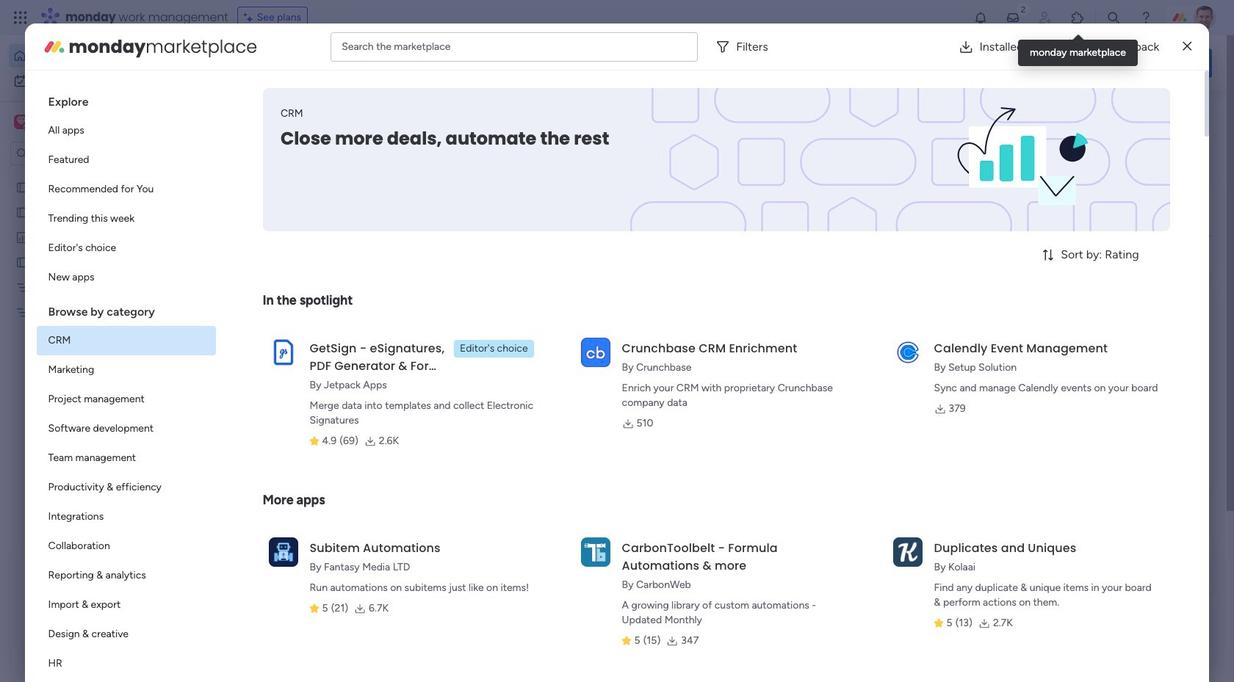 Task type: describe. For each thing, give the bounding box(es) containing it.
circle o image
[[1014, 213, 1023, 224]]

help image
[[1139, 10, 1153, 25]]

1 check circle image from the top
[[1014, 138, 1023, 149]]

2 check circle image from the top
[[1014, 157, 1023, 168]]

terry turtle image
[[1193, 6, 1216, 29]]

notifications image
[[973, 10, 988, 25]]

2 circle o image from the top
[[1014, 194, 1023, 205]]

Search in workspace field
[[31, 145, 123, 162]]

see plans image
[[244, 10, 257, 26]]

v2 bolt switch image
[[1118, 55, 1127, 71]]

1 workspace image from the left
[[14, 114, 29, 130]]

1 public board image from the top
[[15, 205, 29, 219]]

banner logo image
[[884, 88, 1152, 231]]

2 image
[[1017, 1, 1030, 17]]

1 vertical spatial dapulse x slim image
[[1190, 107, 1208, 124]]



Task type: vqa. For each thing, say whether or not it's contained in the screenshot.
Close Recently visited icon
no



Task type: locate. For each thing, give the bounding box(es) containing it.
0 vertical spatial dapulse x slim image
[[1183, 38, 1192, 55]]

0 vertical spatial public board image
[[15, 205, 29, 219]]

workspace image
[[14, 114, 29, 130], [16, 114, 26, 130]]

heading
[[36, 82, 216, 116], [36, 292, 216, 326]]

1 vertical spatial heading
[[36, 292, 216, 326]]

circle o image
[[1014, 175, 1023, 186], [1014, 194, 1023, 205]]

public dashboard image
[[15, 230, 29, 244]]

getting started element
[[992, 535, 1212, 594]]

monday marketplace image
[[42, 35, 66, 58]]

1 vertical spatial check circle image
[[1014, 157, 1023, 168]]

2 element
[[375, 553, 393, 571]]

select product image
[[13, 10, 28, 25]]

2 workspace image from the left
[[16, 114, 26, 130]]

2 heading from the top
[[36, 292, 216, 326]]

0 vertical spatial heading
[[36, 82, 216, 116]]

option
[[9, 44, 179, 68], [9, 69, 179, 93], [36, 116, 216, 145], [36, 145, 216, 175], [0, 174, 187, 177], [36, 175, 216, 204], [36, 204, 216, 234], [36, 234, 216, 263], [36, 263, 216, 292], [36, 326, 216, 356], [36, 356, 216, 385], [36, 385, 216, 414], [36, 414, 216, 444], [36, 444, 216, 473], [36, 473, 216, 502], [36, 502, 216, 532], [36, 532, 216, 561], [36, 561, 216, 591], [36, 591, 216, 620], [36, 620, 216, 649], [36, 649, 216, 679]]

dapulse x slim image
[[1183, 38, 1192, 55], [1190, 107, 1208, 124]]

list box
[[36, 82, 216, 682], [0, 172, 187, 523]]

public board image down public board image
[[15, 205, 29, 219]]

monday marketplace image
[[1070, 10, 1085, 25]]

v2 user feedback image
[[1004, 55, 1015, 71]]

templates image image
[[1005, 296, 1199, 397]]

app logo image
[[269, 338, 298, 367], [581, 338, 610, 367], [893, 338, 922, 367], [581, 537, 610, 567], [269, 538, 298, 567], [893, 538, 922, 567]]

search everything image
[[1106, 10, 1121, 25]]

1 vertical spatial public board image
[[15, 255, 29, 269]]

public board image
[[15, 205, 29, 219], [15, 255, 29, 269]]

1 heading from the top
[[36, 82, 216, 116]]

check circle image
[[1014, 138, 1023, 149], [1014, 157, 1023, 168]]

public board image
[[15, 180, 29, 194]]

0 vertical spatial circle o image
[[1014, 175, 1023, 186]]

quick search results list box
[[227, 137, 956, 512]]

1 vertical spatial circle o image
[[1014, 194, 1023, 205]]

workspace selection element
[[14, 113, 123, 132]]

public board image down public dashboard icon
[[15, 255, 29, 269]]

0 vertical spatial check circle image
[[1014, 138, 1023, 149]]

update feed image
[[1006, 10, 1020, 25]]

2 public board image from the top
[[15, 255, 29, 269]]

1 circle o image from the top
[[1014, 175, 1023, 186]]



